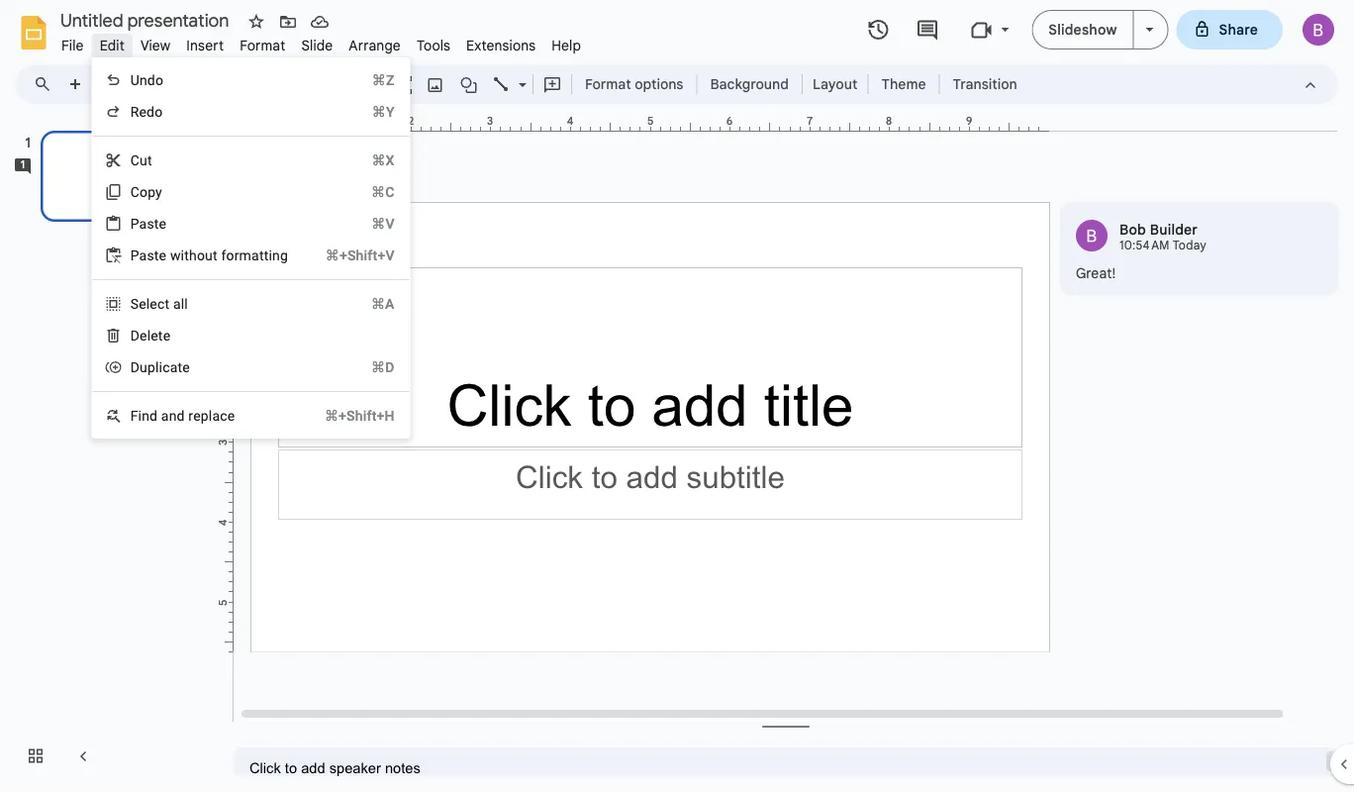 Task type: locate. For each thing, give the bounding box(es) containing it.
p
[[130, 215, 139, 232]]

cu t
[[130, 152, 152, 168]]

t
[[147, 152, 152, 168]]

a
[[173, 296, 181, 312]]

⌘+shift+v
[[326, 247, 395, 263]]

edo
[[139, 103, 163, 120]]

⌘z element
[[348, 70, 395, 90]]

view menu item
[[133, 34, 179, 57]]

uplicate
[[140, 359, 190, 375]]

and
[[161, 408, 185, 424]]

d uplicate
[[130, 359, 190, 375]]

cu
[[130, 152, 147, 168]]

format
[[240, 37, 286, 54], [585, 75, 632, 93]]

with
[[170, 247, 197, 263]]

paste p element
[[130, 215, 173, 232]]

⌘v
[[372, 215, 395, 232]]

application
[[0, 0, 1355, 792]]

menu
[[92, 57, 411, 439]]

⌘x
[[372, 152, 395, 168]]

format for format
[[240, 37, 286, 54]]

r
[[130, 103, 139, 120]]

select all a element
[[130, 296, 194, 312]]

format left options
[[585, 75, 632, 93]]

cut t element
[[130, 152, 158, 168]]

menu bar containing file
[[53, 26, 589, 58]]

transition
[[953, 75, 1018, 93]]

ind
[[138, 408, 158, 424]]

help menu item
[[544, 34, 589, 57]]

format for format options
[[585, 75, 632, 93]]

d left 'lete'
[[130, 327, 140, 344]]

10:54 am
[[1120, 238, 1170, 253]]

undo u element
[[130, 72, 169, 88]]

background
[[711, 75, 789, 93]]

options
[[635, 75, 684, 93]]

find and replace f element
[[130, 408, 241, 424]]

d down e on the left top of the page
[[130, 359, 140, 375]]

layout button
[[807, 69, 864, 99]]

Menus field
[[25, 70, 68, 98]]

format inside button
[[585, 75, 632, 93]]

opy
[[140, 184, 162, 200]]

Rename text field
[[53, 8, 241, 32]]

slideshow button
[[1032, 10, 1135, 50]]

copy c element
[[130, 184, 168, 200]]

bob builder 10:54 am today
[[1120, 221, 1207, 253]]

format inside menu item
[[240, 37, 286, 54]]

insert
[[186, 37, 224, 54]]

u ndo
[[130, 72, 164, 88]]

2 d from the top
[[130, 359, 140, 375]]

e
[[140, 327, 147, 344]]

c
[[130, 184, 140, 200]]

edit
[[100, 37, 125, 54]]

view
[[141, 37, 171, 54]]

0 horizontal spatial format
[[240, 37, 286, 54]]

⌘d
[[371, 359, 395, 375]]

list
[[1061, 202, 1340, 295]]

slideshow
[[1049, 21, 1118, 38]]

1 vertical spatial format
[[585, 75, 632, 93]]

aste
[[139, 215, 167, 232]]

1 d from the top
[[130, 327, 140, 344]]

navigation
[[0, 112, 218, 792]]

main toolbar
[[58, 69, 1028, 99]]

ut
[[205, 247, 218, 263]]

format options button
[[576, 69, 693, 99]]

⌘a
[[371, 296, 395, 312]]

1 vertical spatial d
[[130, 359, 140, 375]]

0 vertical spatial format
[[240, 37, 286, 54]]

edit menu item
[[92, 34, 133, 57]]

today
[[1173, 238, 1207, 253]]

0 vertical spatial d
[[130, 327, 140, 344]]

d e lete
[[130, 327, 171, 344]]

application containing slideshow
[[0, 0, 1355, 792]]

format down star option
[[240, 37, 286, 54]]

format menu item
[[232, 34, 294, 57]]

builder
[[1151, 221, 1199, 238]]

1 horizontal spatial format
[[585, 75, 632, 93]]

file
[[61, 37, 84, 54]]

f
[[130, 408, 138, 424]]

menu bar inside menu bar 'banner'
[[53, 26, 589, 58]]

arrange menu item
[[341, 34, 409, 57]]

slide menu item
[[294, 34, 341, 57]]

d
[[130, 327, 140, 344], [130, 359, 140, 375]]

menu bar
[[53, 26, 589, 58]]



Task type: vqa. For each thing, say whether or not it's contained in the screenshot.
Copy c element
yes



Task type: describe. For each thing, give the bounding box(es) containing it.
p aste
[[130, 215, 167, 232]]

⌘a element
[[348, 294, 395, 314]]

select
[[130, 296, 170, 312]]

share button
[[1177, 10, 1284, 50]]

redo r element
[[130, 103, 169, 120]]

paste
[[130, 247, 167, 263]]

select a ll
[[130, 296, 188, 312]]

tools menu item
[[409, 34, 459, 57]]

⌘c
[[371, 184, 395, 200]]

c opy
[[130, 184, 162, 200]]

d for uplicate
[[130, 359, 140, 375]]

⌘+shift+h
[[325, 408, 395, 424]]

⌘x element
[[348, 151, 395, 170]]

⌘y
[[372, 103, 395, 120]]

menu bar banner
[[0, 0, 1355, 792]]

replace
[[189, 408, 235, 424]]

⌘c element
[[348, 182, 395, 202]]

shape image
[[458, 70, 481, 98]]

slide
[[301, 37, 333, 54]]

tools
[[417, 37, 451, 54]]

theme button
[[873, 69, 936, 99]]

list containing bob builder
[[1061, 202, 1340, 295]]

extensions menu item
[[459, 34, 544, 57]]

start slideshow (⌘+enter) image
[[1146, 28, 1154, 32]]

formatting
[[221, 247, 288, 263]]

delete e element
[[130, 327, 177, 344]]

arrange
[[349, 37, 401, 54]]

lete
[[147, 327, 171, 344]]

duplicate d element
[[130, 359, 196, 375]]

⌘v element
[[348, 214, 395, 234]]

format options
[[585, 75, 684, 93]]

r edo
[[130, 103, 163, 120]]

f ind and replace
[[130, 408, 235, 424]]

extensions
[[467, 37, 536, 54]]

transition button
[[944, 69, 1027, 99]]

bob
[[1120, 221, 1147, 238]]

bob builder image
[[1077, 220, 1108, 252]]

⌘+shift+v element
[[302, 246, 395, 265]]

u
[[130, 72, 140, 88]]

⌘y element
[[348, 102, 395, 122]]

insert menu item
[[179, 34, 232, 57]]

layout
[[813, 75, 858, 93]]

Star checkbox
[[243, 8, 270, 36]]

help
[[552, 37, 581, 54]]

d for e
[[130, 327, 140, 344]]

paste with o ut formatting
[[130, 247, 288, 263]]

ll
[[181, 296, 188, 312]]

insert image image
[[424, 70, 447, 98]]

great!
[[1077, 264, 1116, 282]]

o
[[197, 247, 205, 263]]

menu containing u
[[92, 57, 411, 439]]

theme
[[882, 75, 927, 93]]

file menu item
[[53, 34, 92, 57]]

⌘z
[[372, 72, 395, 88]]

⌘+shift+h element
[[301, 406, 395, 426]]

share
[[1220, 21, 1259, 38]]

background button
[[702, 69, 798, 99]]

new slide with layout image
[[88, 71, 101, 78]]

⌘d element
[[348, 358, 395, 377]]

ndo
[[140, 72, 164, 88]]

paste without formatting o element
[[130, 247, 294, 263]]



